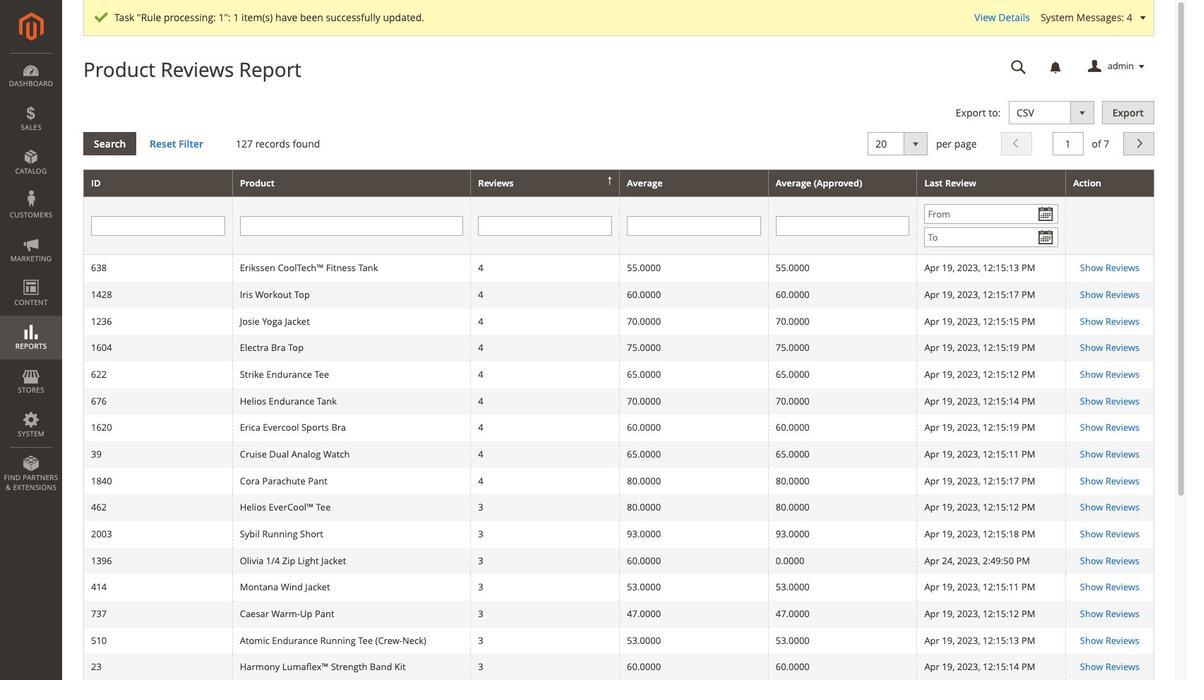 Task type: locate. For each thing, give the bounding box(es) containing it.
menu bar
[[0, 53, 62, 500]]

None text field
[[1002, 54, 1037, 79], [1053, 132, 1084, 155], [240, 216, 464, 236], [478, 216, 612, 236], [776, 216, 910, 236], [1002, 54, 1037, 79], [1053, 132, 1084, 155], [240, 216, 464, 236], [478, 216, 612, 236], [776, 216, 910, 236]]

magento admin panel image
[[19, 12, 43, 41]]

From text field
[[925, 204, 1059, 224]]

None text field
[[91, 216, 225, 236], [627, 216, 761, 236], [91, 216, 225, 236], [627, 216, 761, 236]]



Task type: describe. For each thing, give the bounding box(es) containing it.
To text field
[[925, 228, 1059, 247]]



